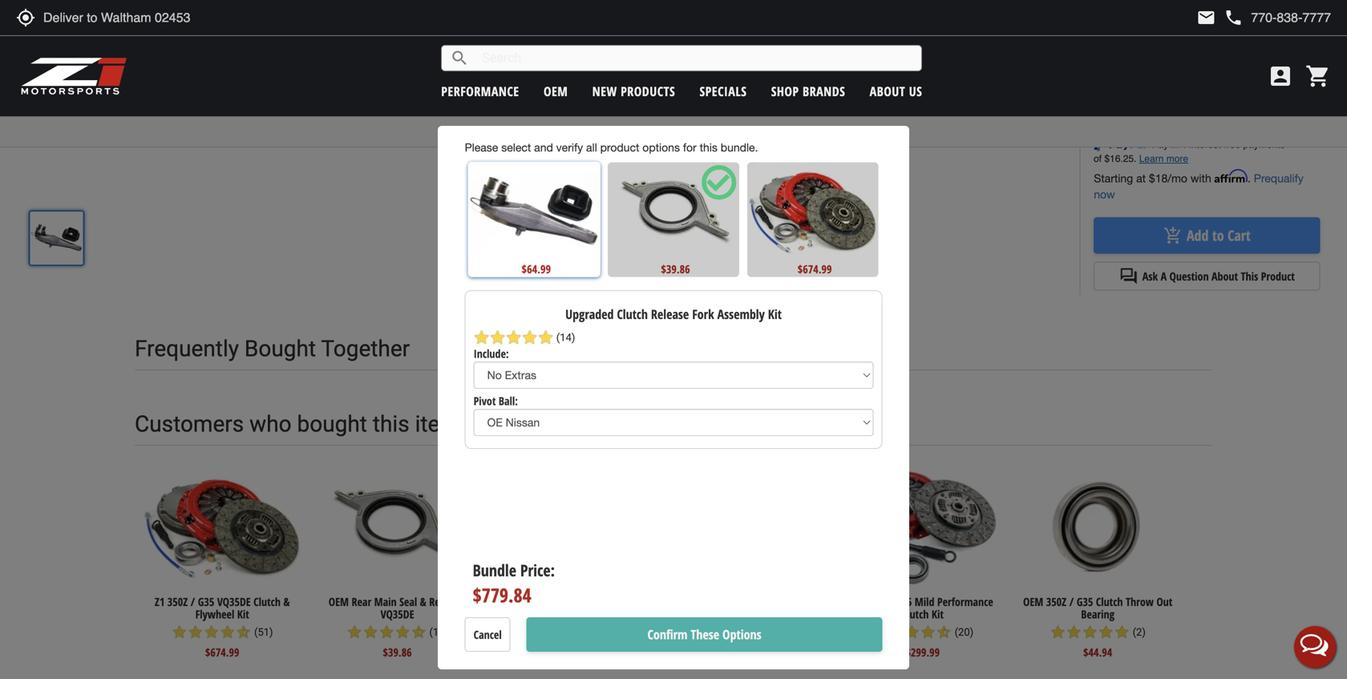 Task type: locate. For each thing, give the bounding box(es) containing it.
z1 inside z1 350z / g35 vq35de clutch & flywheel kit star star star star star_half (51) $674.99
[[155, 594, 165, 609]]

0 horizontal spatial vehicle
[[583, 124, 626, 140]]

1 horizontal spatial vq35de
[[381, 606, 414, 622]]

1 horizontal spatial z1
[[852, 594, 862, 609]]

0 horizontal spatial kit
[[237, 606, 249, 622]]

350z for (2)
[[1046, 594, 1067, 609]]

350z inside z1 350z / g35 mild performance clutch kit star star star star star_half (20) $299.99
[[865, 594, 885, 609]]

starting
[[1094, 172, 1133, 185]]

g35 inside z1 350z / g35 vq35de clutch & flywheel kit star star star star star_half (51) $674.99
[[198, 594, 214, 609]]

mail link
[[1197, 8, 1216, 27]]

0 horizontal spatial /
[[191, 594, 195, 609]]

0 vertical spatial to
[[1172, 37, 1182, 55]]

confirm these options button
[[527, 617, 882, 652]]

1 horizontal spatial kit
[[768, 306, 782, 323]]

oem down bundle
[[497, 594, 518, 609]]

star
[[474, 329, 490, 346], [490, 329, 506, 346], [506, 329, 522, 346], [522, 329, 538, 346], [538, 329, 554, 346], [522, 612, 538, 628], [538, 612, 554, 628], [554, 612, 570, 628], [570, 612, 586, 628], [586, 612, 602, 628], [171, 624, 187, 640], [187, 624, 204, 640], [204, 624, 220, 640], [220, 624, 236, 640], [347, 624, 363, 640], [363, 624, 379, 640], [379, 624, 395, 640], [395, 624, 411, 640], [700, 624, 716, 640], [716, 624, 732, 640], [732, 624, 748, 640], [748, 624, 764, 640], [764, 624, 780, 640], [872, 624, 888, 640], [888, 624, 904, 640], [904, 624, 920, 640], [920, 624, 936, 640], [1050, 624, 1066, 640], [1066, 624, 1082, 640], [1082, 624, 1098, 640], [1098, 624, 1114, 640], [1114, 624, 1130, 640]]

this right 'for'
[[700, 141, 718, 154]]

options
[[723, 626, 761, 643]]

/ inside z1 350z / g35 vq35de clutch & flywheel kit star star star star star_half (51) $674.99
[[191, 594, 195, 609]]

oem 350z / g35 clutch throw out bearing star star star star star (2) $44.94
[[1023, 594, 1173, 660]]

1 / from the left
[[191, 594, 195, 609]]

oem inside oem vq manual transmission flywheel bolt star star star star star $3.49
[[682, 594, 702, 609]]

0 horizontal spatial this
[[373, 411, 410, 438]]

0 horizontal spatial star_half
[[236, 624, 252, 640]]

3 350z from the left
[[1046, 594, 1067, 609]]

clutch inside oem 350z / g35 clutch throw out bearing star star star star star (2) $44.94
[[1096, 594, 1123, 609]]

3 g35 from the left
[[1077, 594, 1093, 609]]

350z inside z1 350z / g35 vq35de clutch & flywheel kit star star star star star_half (51) $674.99
[[167, 594, 188, 609]]

also
[[465, 411, 507, 438]]

and
[[534, 141, 553, 154]]

star_half left the (20)
[[936, 624, 952, 640]]

clutch up (51)
[[254, 594, 281, 609]]

& inside z1 350z / g35 vq35de clutch & flywheel kit star star star star star_half (51) $674.99
[[283, 594, 290, 609]]

add_shopping_cart add to cart
[[1164, 226, 1251, 245]]

(20%)
[[1185, 111, 1219, 130]]

2 horizontal spatial vq35de
[[614, 594, 648, 609]]

star_half inside z1 350z / g35 mild performance clutch kit star star star star star_half (20) $299.99
[[936, 624, 952, 640]]

your
[[720, 123, 744, 141]]

options down selected! on the top of the page
[[643, 141, 680, 154]]

0 horizontal spatial z1
[[155, 594, 165, 609]]

2 & from the left
[[420, 594, 426, 609]]

about left this at right top
[[1212, 269, 1238, 284]]

1 horizontal spatial this
[[700, 141, 718, 154]]

these
[[691, 626, 719, 643]]

Search search field
[[469, 46, 922, 71]]

vq35de inside z1 350z / g35 vq35de clutch & flywheel kit star star star star star_half (51) $674.99
[[217, 594, 251, 609]]

shop
[[771, 83, 799, 100]]

1 z1 from the left
[[155, 594, 165, 609]]

/
[[191, 594, 195, 609], [888, 594, 893, 609], [1069, 594, 1074, 609]]

include:
[[474, 346, 509, 361]]

help
[[1213, 35, 1231, 53]]

1 flywheel from the left
[[195, 606, 234, 622]]

2 flywheel from the left
[[718, 606, 757, 622]]

oem for oem vq manual transmission flywheel bolt star star star star star $3.49
[[682, 594, 702, 609]]

this
[[1241, 269, 1258, 284]]

0 vertical spatial please
[[505, 56, 536, 68]]

out
[[1157, 594, 1173, 609]]

1 & from the left
[[283, 594, 290, 609]]

0 horizontal spatial flywheel
[[195, 606, 234, 622]]

1 horizontal spatial about
[[1212, 269, 1238, 284]]

oem clutch slave cylinder vq35de star star star star star (19)
[[497, 594, 648, 628]]

verify
[[556, 141, 583, 154]]

this left item
[[373, 411, 410, 438]]

1 horizontal spatial flywheel
[[718, 606, 757, 622]]

no vehicle selected! select your vehicle
[[562, 123, 785, 141]]

1 horizontal spatial $39.86
[[661, 261, 690, 277]]

& right seal
[[420, 594, 426, 609]]

...
[[623, 411, 641, 438]]

1 horizontal spatial /
[[888, 594, 893, 609]]

confirm these options
[[648, 626, 761, 643]]

prequalify
[[1254, 172, 1304, 185]]

star_half left (51)
[[236, 624, 252, 640]]

oem
[[544, 83, 568, 100], [329, 594, 349, 609], [497, 594, 518, 609], [682, 594, 702, 609], [1023, 594, 1044, 609]]

clutch up $299.99
[[902, 606, 929, 622]]

about
[[870, 83, 906, 100], [1212, 269, 1238, 284]]

pedal
[[505, 32, 532, 44]]

star_half left (13)
[[411, 624, 427, 640]]

question
[[1170, 269, 1209, 284]]

oem inside 'oem rear main seal & retainer vq35de star star star star star_half (13) $39.86'
[[329, 594, 349, 609]]

now
[[1094, 188, 1115, 201]]

/ inside z1 350z / g35 mild performance clutch kit star star star star star_half (20) $299.99
[[888, 594, 893, 609]]

& left rear
[[283, 594, 290, 609]]

to left 'ship.'
[[1172, 37, 1182, 55]]

bolt
[[760, 606, 777, 622]]

3 / from the left
[[1069, 594, 1074, 609]]

clutch inside oem clutch slave cylinder vq35de star star star star star (19)
[[520, 594, 547, 609]]

g35 inside oem 350z / g35 clutch throw out bearing star star star star star (2) $44.94
[[1077, 594, 1093, 609]]

kit
[[768, 306, 782, 323], [237, 606, 249, 622], [932, 606, 944, 622]]

oem left rear
[[329, 594, 349, 609]]

to right add
[[1212, 226, 1224, 245]]

oem for oem 350z / g35 clutch throw out bearing star star star star star (2) $44.94
[[1023, 594, 1044, 609]]

upgraded
[[565, 306, 614, 323]]

2 star_half from the left
[[411, 624, 427, 640]]

0 horizontal spatial &
[[283, 594, 290, 609]]

2 g35 from the left
[[896, 594, 912, 609]]

z1 inside z1 350z / g35 mild performance clutch kit star star star star star_half (20) $299.99
[[852, 594, 862, 609]]

customers
[[135, 411, 244, 438]]

below.
[[712, 56, 742, 68]]

vq35de
[[217, 594, 251, 609], [614, 594, 648, 609], [381, 606, 414, 622]]

to inside in stock, ready to ship. help
[[1172, 37, 1182, 55]]

2 horizontal spatial g35
[[1077, 594, 1093, 609]]

0 vertical spatial $674.99
[[798, 261, 832, 277]]

2 horizontal spatial kit
[[932, 606, 944, 622]]

slave
[[550, 594, 573, 609]]

please for please select and verify all product options for this bundle.
[[465, 141, 498, 154]]

clutch left the slave
[[520, 594, 547, 609]]

clutch inside upgraded clutch release fork assembly kit star star star star star (14)
[[617, 306, 648, 323]]

0 vertical spatial this
[[700, 141, 718, 154]]

who
[[250, 411, 292, 438]]

2 horizontal spatial /
[[1069, 594, 1074, 609]]

0 horizontal spatial vq35de
[[217, 594, 251, 609]]

oem for oem clutch slave cylinder vq35de star star star star star (19)
[[497, 594, 518, 609]]

bundle.
[[721, 141, 758, 154]]

2 horizontal spatial 350z
[[1046, 594, 1067, 609]]

$39.86 down seal
[[383, 645, 412, 660]]

please choose from the appropriate options below.
[[505, 56, 742, 68]]

account_box link
[[1264, 63, 1298, 89]]

about left us
[[870, 83, 906, 100]]

350z for (20)
[[865, 594, 885, 609]]

&
[[283, 594, 290, 609], [420, 594, 426, 609]]

1 horizontal spatial 350z
[[865, 594, 885, 609]]

350z
[[167, 594, 188, 609], [865, 594, 885, 609], [1046, 594, 1067, 609]]

pedal adjustment is a must after installing this assembly.
[[505, 32, 768, 44]]

2 350z from the left
[[865, 594, 885, 609]]

you
[[1094, 114, 1110, 129]]

0 horizontal spatial $674.99
[[205, 645, 239, 660]]

assembly
[[717, 306, 765, 323]]

vehicle up please select and verify all product options for this bundle.
[[583, 124, 626, 140]]

0 horizontal spatial g35
[[198, 594, 214, 609]]

1 vertical spatial $39.86
[[383, 645, 412, 660]]

0 horizontal spatial to
[[1172, 37, 1182, 55]]

0 horizontal spatial please
[[465, 141, 498, 154]]

flywheel
[[195, 606, 234, 622], [718, 606, 757, 622]]

vq35de inside oem clutch slave cylinder vq35de star star star star star (19)
[[614, 594, 648, 609]]

options down the "installing"
[[674, 56, 709, 68]]

1 vertical spatial about
[[1212, 269, 1238, 284]]

vehicle
[[748, 123, 785, 141], [583, 124, 626, 140]]

0 horizontal spatial 350z
[[167, 594, 188, 609]]

/ inside oem 350z / g35 clutch throw out bearing star star star star star (2) $44.94
[[1069, 594, 1074, 609]]

together
[[321, 336, 410, 362]]

oem left the bearing
[[1023, 594, 1044, 609]]

please down 'pedal'
[[505, 56, 536, 68]]

& inside 'oem rear main seal & retainer vq35de star star star star star_half (13) $39.86'
[[420, 594, 426, 609]]

performance
[[441, 83, 519, 100]]

/ for star_half
[[191, 594, 195, 609]]

bundle
[[473, 559, 516, 582]]

1 g35 from the left
[[198, 594, 214, 609]]

you save: $16.33 (20%)
[[1094, 111, 1219, 130]]

(14)
[[556, 331, 575, 343]]

0 horizontal spatial $39.86
[[383, 645, 412, 660]]

installing
[[658, 32, 699, 44]]

2 z1 from the left
[[852, 594, 862, 609]]

oem rear main seal & retainer vq35de star star star star star_half (13) $39.86
[[329, 594, 466, 660]]

seal
[[399, 594, 417, 609]]

0 horizontal spatial about
[[870, 83, 906, 100]]

vehicle right your
[[748, 123, 785, 141]]

1 vertical spatial to
[[1212, 226, 1224, 245]]

prequalify now link
[[1094, 172, 1304, 201]]

selected!
[[629, 124, 684, 140]]

1 horizontal spatial star_half
[[411, 624, 427, 640]]

please left "select"
[[465, 141, 498, 154]]

0 vertical spatial about
[[870, 83, 906, 100]]

adjustment
[[534, 32, 586, 44]]

oem inside oem clutch slave cylinder vq35de star star star star star (19)
[[497, 594, 518, 609]]

oem down the choose
[[544, 83, 568, 100]]

350z inside oem 350z / g35 clutch throw out bearing star star star star star (2) $44.94
[[1046, 594, 1067, 609]]

flywheel inside z1 350z / g35 vq35de clutch & flywheel kit star star star star star_half (51) $674.99
[[195, 606, 234, 622]]

frequently
[[135, 336, 239, 362]]

g35 inside z1 350z / g35 mild performance clutch kit star star star star star_half (20) $299.99
[[896, 594, 912, 609]]

product
[[600, 141, 639, 154]]

rear
[[352, 594, 371, 609]]

clutch left release on the top of page
[[617, 306, 648, 323]]

1 star_half from the left
[[236, 624, 252, 640]]

1 vertical spatial options
[[643, 141, 680, 154]]

1 horizontal spatial &
[[420, 594, 426, 609]]

ready
[[1140, 37, 1169, 55]]

1 horizontal spatial vehicle
[[748, 123, 785, 141]]

1 350z from the left
[[167, 594, 188, 609]]

(51)
[[254, 626, 273, 638]]

2 horizontal spatial star_half
[[936, 624, 952, 640]]

1 horizontal spatial please
[[505, 56, 536, 68]]

shopping_cart
[[1306, 63, 1331, 89]]

$39.86 up release on the top of page
[[661, 261, 690, 277]]

shopping_cart link
[[1302, 63, 1331, 89]]

search
[[450, 49, 469, 68]]

performance
[[937, 594, 993, 609]]

1 vertical spatial please
[[465, 141, 498, 154]]

clutch left "throw"
[[1096, 594, 1123, 609]]

0 vertical spatial options
[[674, 56, 709, 68]]

2 / from the left
[[888, 594, 893, 609]]

1 horizontal spatial g35
[[896, 594, 912, 609]]

flywheel inside oem vq manual transmission flywheel bolt star star star star star $3.49
[[718, 606, 757, 622]]

3 star_half from the left
[[936, 624, 952, 640]]

oem vq manual transmission flywheel bolt star star star star star $3.49
[[682, 594, 813, 660]]

account_box
[[1268, 63, 1294, 89]]

oem inside oem 350z / g35 clutch throw out bearing star star star star star (2) $44.94
[[1023, 594, 1044, 609]]

price:
[[520, 559, 555, 582]]

1 vertical spatial $674.99
[[205, 645, 239, 660]]

oem left vq
[[682, 594, 702, 609]]



Task type: vqa. For each thing, say whether or not it's contained in the screenshot.
'Kit' inside Upgraded Clutch Release Fork Assembly Kit star star star star star (14)
yes



Task type: describe. For each thing, give the bounding box(es) containing it.
vehicle inside no vehicle selected! select your vehicle
[[583, 124, 626, 140]]

us
[[909, 83, 922, 100]]

affirm
[[1215, 170, 1248, 183]]

question_answer ask a question about this product
[[1119, 267, 1295, 286]]

item
[[415, 411, 459, 438]]

with
[[1191, 172, 1212, 185]]

$64.99
[[522, 262, 551, 277]]

no
[[562, 124, 580, 140]]

new
[[592, 83, 617, 100]]

mail
[[1197, 8, 1216, 27]]

kit inside z1 350z / g35 mild performance clutch kit star star star star star_half (20) $299.99
[[932, 606, 944, 622]]

vq35de for star
[[217, 594, 251, 609]]

1 horizontal spatial $674.99
[[798, 261, 832, 277]]

question_answer
[[1119, 267, 1139, 286]]

cancel button
[[465, 617, 511, 652]]

bearing
[[1081, 606, 1115, 622]]

new products link
[[592, 83, 675, 100]]

choose
[[539, 56, 573, 68]]

the
[[600, 56, 615, 68]]

cylinder
[[576, 594, 611, 609]]

new products
[[592, 83, 675, 100]]

starting at $18 /mo with affirm .
[[1094, 170, 1254, 185]]

appropriate
[[618, 56, 672, 68]]

cancel
[[474, 627, 502, 642]]

save:
[[1113, 114, 1136, 129]]

$39.86 inside 'oem rear main seal & retainer vq35de star star star star star_half (13) $39.86'
[[383, 645, 412, 660]]

oem for oem
[[544, 83, 568, 100]]

(19)
[[604, 614, 623, 626]]

z1 for kit
[[155, 594, 165, 609]]

transmission
[[756, 594, 813, 609]]

(13)
[[429, 626, 448, 638]]

z1 for star
[[852, 594, 862, 609]]

/mo
[[1168, 172, 1188, 185]]

oem link
[[544, 83, 568, 100]]

this assembly.
[[702, 32, 768, 44]]

brands
[[803, 83, 845, 100]]

$18
[[1149, 172, 1168, 185]]

in
[[1094, 37, 1104, 55]]

ask
[[1143, 269, 1158, 284]]

mild
[[915, 594, 935, 609]]

clutch inside z1 350z / g35 vq35de clutch & flywheel kit star star star star star_half (51) $674.99
[[254, 594, 281, 609]]

in stock, ready to ship. help
[[1094, 35, 1231, 55]]

star_half inside 'oem rear main seal & retainer vq35de star star star star star_half (13) $39.86'
[[411, 624, 427, 640]]

ship.
[[1185, 37, 1210, 55]]

confirm
[[648, 626, 688, 643]]

my_location
[[16, 8, 35, 27]]

throw
[[1126, 594, 1154, 609]]

vq35de for (19)
[[614, 594, 648, 609]]

/ for (20)
[[888, 594, 893, 609]]

bought
[[297, 411, 367, 438]]

star_half inside z1 350z / g35 vq35de clutch & flywheel kit star star star star star_half (51) $674.99
[[236, 624, 252, 640]]

g35 for (20)
[[896, 594, 912, 609]]

g35 for star_half
[[198, 594, 214, 609]]

all
[[586, 141, 597, 154]]

customers who bought this item also purchased ...
[[135, 411, 641, 438]]

clutch inside z1 350z / g35 mild performance clutch kit star star star star star_half (20) $299.99
[[902, 606, 929, 622]]

$44.94
[[1083, 645, 1112, 660]]

upgraded clutch release fork assembly kit star star star star star (14)
[[474, 306, 782, 346]]

select
[[501, 141, 531, 154]]

a
[[600, 32, 605, 44]]

1 vertical spatial this
[[373, 411, 410, 438]]

shop brands link
[[771, 83, 845, 100]]

about us
[[870, 83, 922, 100]]

select
[[686, 123, 717, 141]]

about inside question_answer ask a question about this product
[[1212, 269, 1238, 284]]

vq
[[705, 594, 717, 609]]

specials link
[[700, 83, 747, 100]]

kit inside z1 350z / g35 vq35de clutch & flywheel kit star star star star star_half (51) $674.99
[[237, 606, 249, 622]]

must after
[[608, 32, 655, 44]]

1 horizontal spatial to
[[1212, 226, 1224, 245]]

z1 350z / g35 vq35de clutch & flywheel kit star star star star star_half (51) $674.99
[[155, 594, 290, 660]]

oem for oem rear main seal & retainer vq35de star star star star star_half (13) $39.86
[[329, 594, 349, 609]]

for
[[683, 141, 697, 154]]

cart
[[1228, 226, 1251, 245]]

/ for (2)
[[1069, 594, 1074, 609]]

$674.99 inside z1 350z / g35 vq35de clutch & flywheel kit star star star star star_half (51) $674.99
[[205, 645, 239, 660]]

g35 for (2)
[[1077, 594, 1093, 609]]

select your vehicle link
[[686, 123, 785, 141]]

release
[[651, 306, 689, 323]]

0 vertical spatial $39.86
[[661, 261, 690, 277]]

vq35de inside 'oem rear main seal & retainer vq35de star star star star star_half (13) $39.86'
[[381, 606, 414, 622]]

$16.33
[[1144, 111, 1181, 130]]

at
[[1136, 172, 1146, 185]]

350z for star_half
[[167, 594, 188, 609]]

kit inside upgraded clutch release fork assembly kit star star star star star (14)
[[768, 306, 782, 323]]

z1 motorsports logo image
[[20, 56, 128, 96]]

phone
[[1224, 8, 1243, 27]]

specials
[[700, 83, 747, 100]]

z1 350z / g35 mild performance clutch kit star star star star star_half (20) $299.99
[[852, 594, 993, 660]]

from
[[576, 56, 597, 68]]

$779.84
[[473, 582, 531, 608]]

ball:
[[499, 393, 518, 408]]

pivot
[[474, 393, 496, 408]]

bundle price: $779.84
[[473, 559, 555, 608]]

products
[[621, 83, 675, 100]]

main
[[374, 594, 397, 609]]

product
[[1261, 269, 1295, 284]]

fork
[[692, 306, 714, 323]]

$299.99
[[906, 645, 940, 660]]

please for please choose from the appropriate options below.
[[505, 56, 536, 68]]



